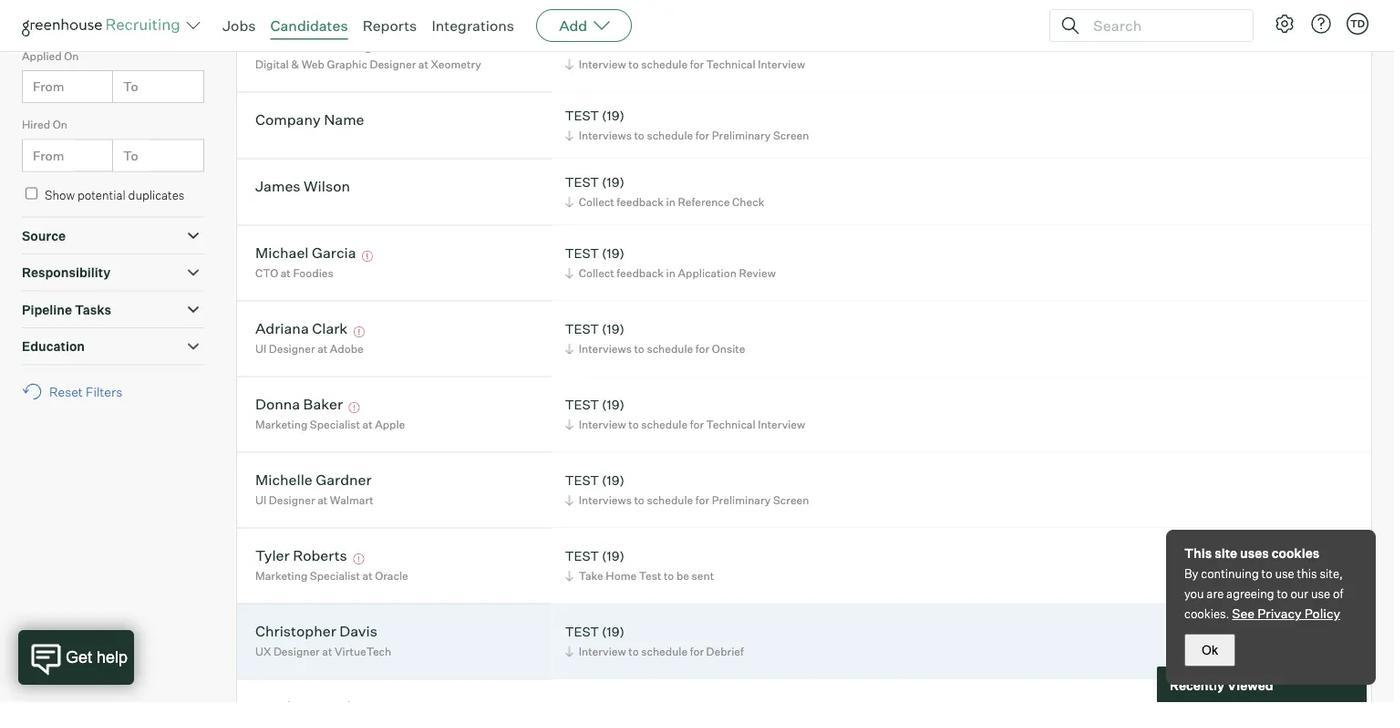 Task type: locate. For each thing, give the bounding box(es) containing it.
(19) for interviews to schedule for onsite "link"
[[602, 321, 625, 337]]

test inside test (19) collect feedback in application review
[[565, 245, 599, 261]]

test inside test (19) collect feedback in reference check
[[565, 174, 599, 190]]

feedback left the reference
[[617, 195, 664, 209]]

0 vertical spatial from
[[33, 10, 64, 26]]

from
[[33, 10, 64, 26], [33, 79, 64, 95], [33, 147, 64, 163]]

1 technical from the top
[[706, 58, 756, 71]]

technical inside designer (50) interview to schedule for technical interview
[[706, 58, 756, 71]]

screen for 2nd interviews to schedule for preliminary screen link from the bottom
[[773, 129, 809, 142]]

at down michelle gardner 'link' on the left of the page
[[318, 494, 328, 507]]

1 vertical spatial preliminary
[[712, 494, 771, 507]]

marketing down donna
[[255, 418, 308, 431]]

reports
[[363, 16, 417, 35]]

at down christopher davis link
[[322, 645, 332, 659]]

on for applied on
[[64, 49, 79, 63]]

1 vertical spatial from
[[33, 79, 64, 95]]

feedback inside test (19) collect feedback in reference check
[[617, 195, 664, 209]]

from down "hired on"
[[33, 147, 64, 163]]

1 vertical spatial screen
[[773, 494, 809, 507]]

0 vertical spatial technical
[[706, 58, 756, 71]]

5 (19) from the top
[[602, 396, 625, 412]]

2 vertical spatial interviews
[[579, 494, 632, 507]]

at inside michelle gardner ui designer at walmart
[[318, 494, 328, 507]]

1 horizontal spatial use
[[1311, 586, 1331, 601]]

for inside the test (19) interview to schedule for debrief
[[690, 645, 704, 659]]

2 collect from the top
[[579, 266, 614, 280]]

0 vertical spatial in
[[666, 195, 676, 209]]

1 vertical spatial in
[[666, 266, 676, 280]]

pipeline tasks
[[22, 302, 111, 318]]

you
[[1185, 586, 1204, 601]]

michelle gardner ui designer at walmart
[[255, 471, 374, 507]]

1 vertical spatial interview to schedule for technical interview link
[[562, 416, 810, 433]]

1 vertical spatial use
[[1311, 586, 1331, 601]]

3 test from the top
[[565, 245, 599, 261]]

2 preliminary from the top
[[712, 494, 771, 507]]

preliminary for 2nd interviews to schedule for preliminary screen link from the bottom
[[712, 129, 771, 142]]

oracle
[[375, 569, 408, 583]]

take home test to be sent link
[[562, 567, 719, 585]]

at down tyler roberts has been in take home test for more than 7 days image
[[363, 569, 373, 583]]

in left the reference
[[666, 195, 676, 209]]

designer down sharpay jones has been in technical interview for more than 14 days icon
[[370, 58, 416, 71]]

test (19) interviews to schedule for preliminary screen for first interviews to schedule for preliminary screen link from the bottom
[[565, 472, 809, 507]]

(19) down (50)
[[602, 107, 625, 123]]

preliminary
[[712, 129, 771, 142], [712, 494, 771, 507]]

0 vertical spatial feedback
[[617, 195, 664, 209]]

4 (19) from the top
[[602, 321, 625, 337]]

2 specialist from the top
[[310, 569, 360, 583]]

interviews inside test (19) interviews to schedule for onsite
[[579, 342, 632, 356]]

reset filters button
[[22, 375, 132, 409]]

to up test (19) interview to schedule for technical interview
[[634, 342, 645, 356]]

sharpay jones
[[255, 35, 357, 53]]

interviews to schedule for preliminary screen link up test (19) collect feedback in reference check at the top of page
[[562, 127, 814, 144]]

(19)
[[602, 107, 625, 123], [602, 174, 625, 190], [602, 245, 625, 261], [602, 321, 625, 337], [602, 396, 625, 412], [602, 472, 625, 488], [602, 548, 625, 564], [602, 623, 625, 639]]

interviews to schedule for preliminary screen link up be
[[562, 492, 814, 509]]

1 screen from the top
[[773, 129, 809, 142]]

company name link
[[255, 110, 364, 131]]

configure image
[[1274, 13, 1296, 35]]

at inside christopher davis ux designer at virtuetech
[[322, 645, 332, 659]]

1 interviews from the top
[[579, 129, 632, 142]]

from down applied on
[[33, 79, 64, 95]]

(19) up the 'test (19) take home test to be sent'
[[602, 472, 625, 488]]

(19) inside test (19) interviews to schedule for onsite
[[602, 321, 625, 337]]

1 interview to schedule for technical interview link from the top
[[562, 56, 810, 73]]

(19) up collect feedback in application review link
[[602, 245, 625, 261]]

schedule for interviews to schedule for onsite "link"
[[647, 342, 693, 356]]

to
[[629, 58, 639, 71], [634, 129, 645, 142], [634, 342, 645, 356], [629, 418, 639, 431], [634, 494, 645, 507], [1262, 566, 1273, 581], [664, 569, 674, 583], [1277, 586, 1288, 601], [629, 645, 639, 659]]

agreeing
[[1227, 586, 1275, 601]]

0 vertical spatial collect
[[579, 195, 614, 209]]

viewed
[[1227, 677, 1274, 693]]

sharpay jones link
[[255, 35, 357, 56]]

james
[[255, 177, 301, 195]]

test inside test (19) interviews to schedule for onsite
[[565, 321, 599, 337]]

to for hired on
[[123, 147, 138, 163]]

2 interview to schedule for technical interview link from the top
[[562, 416, 810, 433]]

2 test (19) interviews to schedule for preliminary screen from the top
[[565, 472, 809, 507]]

1 vertical spatial to
[[123, 79, 138, 95]]

test (19) interview to schedule for technical interview
[[565, 396, 805, 431]]

interview to schedule for technical interview link down interviews to schedule for onsite "link"
[[562, 416, 810, 433]]

greenhouse recruiting image
[[22, 15, 186, 36]]

2 from from the top
[[33, 79, 64, 95]]

uses
[[1240, 545, 1269, 561]]

8 (19) from the top
[[602, 623, 625, 639]]

use left the this
[[1275, 566, 1295, 581]]

tasks
[[75, 302, 111, 318]]

1 vertical spatial feedback
[[617, 266, 664, 280]]

collect inside test (19) collect feedback in reference check
[[579, 195, 614, 209]]

donna baker link
[[255, 395, 343, 416]]

screen for first interviews to schedule for preliminary screen link from the bottom
[[773, 494, 809, 507]]

show potential duplicates
[[45, 188, 185, 202]]

for
[[690, 58, 704, 71], [696, 129, 710, 142], [696, 342, 710, 356], [690, 418, 704, 431], [696, 494, 710, 507], [690, 645, 704, 659]]

0 vertical spatial on
[[64, 49, 79, 63]]

6 test from the top
[[565, 472, 599, 488]]

collect feedback in application review link
[[562, 265, 780, 282]]

feedback for test (19) collect feedback in application review
[[617, 266, 664, 280]]

schedule
[[641, 58, 688, 71], [647, 129, 693, 142], [647, 342, 693, 356], [641, 418, 688, 431], [647, 494, 693, 507], [641, 645, 688, 659]]

in left application
[[666, 266, 676, 280]]

designer down christopher
[[274, 645, 320, 659]]

technical for (19)
[[706, 418, 756, 431]]

0 vertical spatial ui
[[255, 342, 266, 356]]

1 vertical spatial specialist
[[310, 569, 360, 583]]

schedule up test (19) collect feedback in reference check at the top of page
[[647, 129, 693, 142]]

2 technical from the top
[[706, 418, 756, 431]]

at down 'clark'
[[318, 342, 328, 356]]

(19) up interviews to schedule for onsite "link"
[[602, 321, 625, 337]]

(19) inside test (19) collect feedback in reference check
[[602, 174, 625, 190]]

test (19) interview to schedule for debrief
[[565, 623, 744, 659]]

on for hired on
[[53, 118, 67, 131]]

(19) down interviews to schedule for onsite "link"
[[602, 396, 625, 412]]

cookies.
[[1185, 606, 1230, 621]]

8 test from the top
[[565, 623, 599, 639]]

(19) up collect feedback in reference check link
[[602, 174, 625, 190]]

interviews for ui designer at walmart
[[579, 494, 632, 507]]

0 vertical spatial screen
[[773, 129, 809, 142]]

test (19) collect feedback in application review
[[565, 245, 776, 280]]

2 interviews to schedule for preliminary screen link from the top
[[562, 492, 814, 509]]

schedule down interviews to schedule for onsite "link"
[[641, 418, 688, 431]]

7 (19) from the top
[[602, 548, 625, 564]]

sharpay jones has been in technical interview for more than 14 days image
[[360, 42, 376, 53]]

1 (19) from the top
[[602, 107, 625, 123]]

ui inside michelle gardner ui designer at walmart
[[255, 494, 266, 507]]

(19) inside the test (19) interview to schedule for debrief
[[602, 623, 625, 639]]

send email link
[[1220, 644, 1335, 661]]

1 vertical spatial interviews to schedule for preliminary screen link
[[562, 492, 814, 509]]

reset
[[49, 384, 83, 400]]

test (19) interviews to schedule for preliminary screen down test (19) interview to schedule for technical interview
[[565, 472, 809, 507]]

name
[[324, 110, 364, 129]]

for inside designer (50) interview to schedule for technical interview
[[690, 58, 704, 71]]

schedule left debrief
[[641, 645, 688, 659]]

1 from from the top
[[33, 10, 64, 26]]

reports link
[[363, 16, 417, 35]]

schedule for interview to schedule for technical interview link for baker
[[641, 418, 688, 431]]

3 (19) from the top
[[602, 245, 625, 261]]

recently viewed
[[1170, 677, 1274, 693]]

schedule inside test (19) interview to schedule for technical interview
[[641, 418, 688, 431]]

application
[[678, 266, 737, 280]]

schedule for 2nd interviews to schedule for preliminary screen link from the bottom
[[647, 129, 693, 142]]

1 interviews to schedule for preliminary screen link from the top
[[562, 127, 814, 144]]

michael
[[255, 244, 309, 262]]

2 test from the top
[[565, 174, 599, 190]]

(19) for first interviews to schedule for preliminary screen link from the bottom
[[602, 472, 625, 488]]

reset filters
[[49, 384, 122, 400]]

7 test from the top
[[565, 548, 599, 564]]

to
[[123, 10, 138, 26], [123, 79, 138, 95], [123, 147, 138, 163]]

in inside test (19) collect feedback in reference check
[[666, 195, 676, 209]]

2 (19) from the top
[[602, 174, 625, 190]]

2 vertical spatial to
[[123, 147, 138, 163]]

designer inside christopher davis ux designer at virtuetech
[[274, 645, 320, 659]]

test for 2nd interviews to schedule for preliminary screen link from the bottom
[[565, 107, 599, 123]]

test (19) interviews to schedule for preliminary screen up test (19) collect feedback in reference check at the top of page
[[565, 107, 809, 142]]

collect for test (19) collect feedback in reference check
[[579, 195, 614, 209]]

feedback up test (19) interviews to schedule for onsite
[[617, 266, 664, 280]]

2 feedback from the top
[[617, 266, 664, 280]]

integrations link
[[432, 16, 514, 35]]

in inside test (19) collect feedback in application review
[[666, 266, 676, 280]]

test inside the 'test (19) take home test to be sent'
[[565, 548, 599, 564]]

(19) up 'interview to schedule for debrief' link
[[602, 623, 625, 639]]

(19) inside test (19) interview to schedule for technical interview
[[602, 396, 625, 412]]

schedule inside designer (50) interview to schedule for technical interview
[[641, 58, 688, 71]]

1 preliminary from the top
[[712, 129, 771, 142]]

1 vertical spatial test (19) interviews to schedule for preliminary screen
[[565, 472, 809, 507]]

marketing specialist at oracle
[[255, 569, 408, 583]]

tyler roberts has been in take home test for more than 7 days image
[[350, 554, 367, 565]]

1 vertical spatial collect
[[579, 266, 614, 280]]

in
[[666, 195, 676, 209], [666, 266, 676, 280]]

schedule up the 'test (19) take home test to be sent'
[[647, 494, 693, 507]]

specialist down roberts
[[310, 569, 360, 583]]

3 to from the top
[[123, 147, 138, 163]]

(19) for interview to schedule for technical interview link for baker
[[602, 396, 625, 412]]

3 interviews from the top
[[579, 494, 632, 507]]

technical inside test (19) interview to schedule for technical interview
[[706, 418, 756, 431]]

company name
[[255, 110, 364, 129]]

1 in from the top
[[666, 195, 676, 209]]

(19) for collect feedback in reference check link
[[602, 174, 625, 190]]

on right the applied
[[64, 49, 79, 63]]

michael garcia has been in application review for more than 5 days image
[[359, 251, 376, 262]]

company
[[255, 110, 321, 129]]

interview to schedule for technical interview link down (50)
[[562, 56, 810, 73]]

use left of
[[1311, 586, 1331, 601]]

on right 'hired'
[[53, 118, 67, 131]]

to inside test (19) interviews to schedule for onsite
[[634, 342, 645, 356]]

interview to schedule for technical interview link
[[562, 56, 810, 73], [562, 416, 810, 433]]

preliminary up check
[[712, 129, 771, 142]]

(19) inside test (19) collect feedback in application review
[[602, 245, 625, 261]]

0 vertical spatial marketing
[[255, 418, 308, 431]]

0 vertical spatial interview to schedule for technical interview link
[[562, 56, 810, 73]]

ui down michelle
[[255, 494, 266, 507]]

designer
[[565, 36, 619, 52], [370, 58, 416, 71], [269, 342, 315, 356], [269, 494, 315, 507], [274, 645, 320, 659]]

use
[[1275, 566, 1295, 581], [1311, 586, 1331, 601]]

select interview kit link
[[1220, 622, 1335, 640]]

test inside test (19) interview to schedule for technical interview
[[565, 396, 599, 412]]

1 specialist from the top
[[310, 418, 360, 431]]

2 ui from the top
[[255, 494, 266, 507]]

xeometry
[[431, 58, 481, 71]]

tyler roberts
[[255, 546, 347, 565]]

technical for (50)
[[706, 58, 756, 71]]

to left our
[[1277, 586, 1288, 601]]

recently
[[1170, 677, 1225, 693]]

4 test from the top
[[565, 321, 599, 337]]

1 vertical spatial interviews
[[579, 342, 632, 356]]

6 (19) from the top
[[602, 472, 625, 488]]

test
[[639, 569, 661, 583]]

specialist
[[310, 418, 360, 431], [310, 569, 360, 583]]

interview
[[579, 58, 626, 71], [758, 58, 805, 71], [579, 418, 626, 431], [758, 418, 805, 431], [1260, 623, 1315, 639], [579, 645, 626, 659]]

responsibility
[[22, 265, 111, 281]]

1 vertical spatial marketing
[[255, 569, 308, 583]]

3 from from the top
[[33, 147, 64, 163]]

to left be
[[664, 569, 674, 583]]

2 to from the top
[[123, 79, 138, 95]]

2 vertical spatial from
[[33, 147, 64, 163]]

preliminary up sent
[[712, 494, 771, 507]]

1 vertical spatial on
[[53, 118, 67, 131]]

feedback inside test (19) collect feedback in application review
[[617, 266, 664, 280]]

specialist down baker
[[310, 418, 360, 431]]

5 test from the top
[[565, 396, 599, 412]]

1 marketing from the top
[[255, 418, 308, 431]]

td button
[[1347, 13, 1369, 35]]

digital & web graphic designer at xeometry
[[255, 58, 481, 71]]

gardner
[[316, 471, 372, 489]]

collect for test (19) collect feedback in application review
[[579, 266, 614, 280]]

2 interviews from the top
[[579, 342, 632, 356]]

2 marketing from the top
[[255, 569, 308, 583]]

Search text field
[[1089, 12, 1237, 39]]

1 collect from the top
[[579, 195, 614, 209]]

from up applied on
[[33, 10, 64, 26]]

marketing for tyler
[[255, 569, 308, 583]]

0 vertical spatial specialist
[[310, 418, 360, 431]]

1 test from the top
[[565, 107, 599, 123]]

collect inside test (19) collect feedback in application review
[[579, 266, 614, 280]]

schedule left onsite
[[647, 342, 693, 356]]

to down take home test to be sent link at the bottom of page
[[629, 645, 639, 659]]

to for applied on
[[123, 79, 138, 95]]

ui
[[255, 342, 266, 356], [255, 494, 266, 507]]

at right "cto"
[[281, 266, 291, 280]]

designer down michelle
[[269, 494, 315, 507]]

schedule inside test (19) interviews to schedule for onsite
[[647, 342, 693, 356]]

marketing down tyler
[[255, 569, 308, 583]]

test for collect feedback in reference check link
[[565, 174, 599, 190]]

2 in from the top
[[666, 266, 676, 280]]

(19) for take home test to be sent link at the bottom of page
[[602, 548, 625, 564]]

(19) up home
[[602, 548, 625, 564]]

0 vertical spatial to
[[123, 10, 138, 26]]

test (19) collect feedback in reference check
[[565, 174, 765, 209]]

(19) for 2nd interviews to schedule for preliminary screen link from the bottom
[[602, 107, 625, 123]]

test for interviews to schedule for onsite "link"
[[565, 321, 599, 337]]

(19) inside the 'test (19) take home test to be sent'
[[602, 548, 625, 564]]

0 vertical spatial preliminary
[[712, 129, 771, 142]]

to down (50)
[[629, 58, 639, 71]]

to down interviews to schedule for onsite "link"
[[629, 418, 639, 431]]

1 vertical spatial technical
[[706, 418, 756, 431]]

0 vertical spatial interviews
[[579, 129, 632, 142]]

2 screen from the top
[[773, 494, 809, 507]]

screen
[[773, 129, 809, 142], [773, 494, 809, 507]]

candidates link
[[270, 16, 348, 35]]

1 feedback from the top
[[617, 195, 664, 209]]

test for first interviews to schedule for preliminary screen link from the bottom
[[565, 472, 599, 488]]

to down uses
[[1262, 566, 1273, 581]]

for inside test (19) interview to schedule for technical interview
[[690, 418, 704, 431]]

0 vertical spatial test (19) interviews to schedule for preliminary screen
[[565, 107, 809, 142]]

1 vertical spatial ui
[[255, 494, 266, 507]]

on
[[64, 49, 79, 63], [53, 118, 67, 131]]

designer down add
[[565, 36, 619, 52]]

adriana clark
[[255, 319, 348, 338]]

interview inside the test (19) interview to schedule for debrief
[[579, 645, 626, 659]]

1 test (19) interviews to schedule for preliminary screen from the top
[[565, 107, 809, 142]]

0 horizontal spatial use
[[1275, 566, 1295, 581]]

designer (50) interview to schedule for technical interview
[[565, 36, 805, 71]]

0 vertical spatial interviews to schedule for preliminary screen link
[[562, 127, 814, 144]]

ui down adriana at top
[[255, 342, 266, 356]]

schedule down (50)
[[641, 58, 688, 71]]



Task type: vqa. For each thing, say whether or not it's contained in the screenshot.
Company
yes



Task type: describe. For each thing, give the bounding box(es) containing it.
designer inside designer (50) interview to schedule for technical interview
[[565, 36, 619, 52]]

of
[[1333, 586, 1344, 601]]

in for test (19) collect feedback in application review
[[666, 266, 676, 280]]

are
[[1207, 586, 1224, 601]]

1 to from the top
[[123, 10, 138, 26]]

graphic
[[327, 58, 367, 71]]

christopher davis link
[[255, 622, 378, 643]]

test (19) interviews to schedule for onsite
[[565, 321, 745, 356]]

jobs
[[223, 16, 256, 35]]

Show potential duplicates checkbox
[[26, 188, 37, 199]]

(19) for collect feedback in application review link
[[602, 245, 625, 261]]

at down 'donna baker has been in technical interview for more than 14 days' image on the left
[[363, 418, 373, 431]]

home
[[606, 569, 637, 583]]

&
[[291, 58, 299, 71]]

to inside the test (19) interview to schedule for debrief
[[629, 645, 639, 659]]

james wilson link
[[255, 177, 350, 198]]

education
[[22, 339, 85, 354]]

see privacy policy link
[[1232, 606, 1341, 621]]

interview to schedule for technical interview link for jones
[[562, 56, 810, 73]]

show
[[45, 188, 75, 202]]

add
[[559, 16, 587, 35]]

davis
[[339, 622, 378, 640]]

our
[[1291, 586, 1309, 601]]

adriana clark has been in onsite for more than 21 days image
[[351, 327, 367, 338]]

(50)
[[622, 36, 648, 52]]

potential
[[77, 188, 126, 202]]

ok
[[1202, 643, 1218, 657]]

ux
[[255, 645, 271, 659]]

to up the 'test (19) take home test to be sent'
[[634, 494, 645, 507]]

from for applied
[[33, 79, 64, 95]]

sharpay
[[255, 35, 312, 53]]

feedback for test (19) collect feedback in reference check
[[617, 195, 664, 209]]

applied
[[22, 49, 62, 63]]

cto at foodies
[[255, 266, 333, 280]]

at left the xeometry
[[418, 58, 429, 71]]

check
[[732, 195, 765, 209]]

filters
[[86, 384, 122, 400]]

test (19) take home test to be sent
[[565, 548, 714, 583]]

michael garcia link
[[255, 244, 356, 265]]

interviews for ui designer at adobe
[[579, 342, 632, 356]]

td
[[1350, 17, 1365, 30]]

james wilson
[[255, 177, 350, 195]]

interview to schedule for technical interview link for baker
[[562, 416, 810, 433]]

from for hired
[[33, 147, 64, 163]]

pipeline
[[22, 302, 72, 318]]

michelle gardner link
[[255, 471, 372, 492]]

apple
[[375, 418, 405, 431]]

for inside test (19) interviews to schedule for onsite
[[696, 342, 710, 356]]

site
[[1215, 545, 1238, 561]]

foodies
[[293, 266, 333, 280]]

interview to schedule for debrief link
[[562, 643, 748, 660]]

baker
[[303, 395, 343, 413]]

0 vertical spatial use
[[1275, 566, 1295, 581]]

donna baker
[[255, 395, 343, 413]]

marketing specialist at apple
[[255, 418, 405, 431]]

test (19) interviews to schedule for preliminary screen for 2nd interviews to schedule for preliminary screen link from the bottom
[[565, 107, 809, 142]]

ui designer at adobe
[[255, 342, 364, 356]]

privacy
[[1258, 606, 1302, 621]]

to inside test (19) interview to schedule for technical interview
[[629, 418, 639, 431]]

candidates
[[270, 16, 348, 35]]

garcia
[[312, 244, 356, 262]]

designer down adriana clark link at the top left
[[269, 342, 315, 356]]

donna
[[255, 395, 300, 413]]

schedule for first interviews to schedule for preliminary screen link from the bottom
[[647, 494, 693, 507]]

hired
[[22, 118, 50, 131]]

test for take home test to be sent link at the bottom of page
[[565, 548, 599, 564]]

test for collect feedback in application review link
[[565, 245, 599, 261]]

ok button
[[1185, 634, 1236, 667]]

jones
[[315, 35, 357, 53]]

review
[[739, 266, 776, 280]]

send
[[1220, 644, 1251, 660]]

adriana
[[255, 319, 309, 338]]

schedule inside the test (19) interview to schedule for debrief
[[641, 645, 688, 659]]

to inside designer (50) interview to schedule for technical interview
[[629, 58, 639, 71]]

interview inside select interview kit send email
[[1260, 623, 1315, 639]]

roberts
[[293, 546, 347, 565]]

michael garcia
[[255, 244, 356, 262]]

td button
[[1343, 9, 1372, 38]]

marketing for donna
[[255, 418, 308, 431]]

cookies
[[1272, 545, 1320, 561]]

duplicates
[[128, 188, 185, 202]]

christopher davis ux designer at virtuetech
[[255, 622, 391, 659]]

christopher
[[255, 622, 336, 640]]

specialist for tyler roberts
[[310, 569, 360, 583]]

adriana clark link
[[255, 319, 348, 340]]

collect feedback in reference check link
[[562, 193, 769, 211]]

web
[[302, 58, 325, 71]]

designer inside michelle gardner ui designer at walmart
[[269, 494, 315, 507]]

by
[[1185, 566, 1199, 581]]

tyler
[[255, 546, 290, 565]]

preliminary for first interviews to schedule for preliminary screen link from the bottom
[[712, 494, 771, 507]]

site,
[[1320, 566, 1343, 581]]

donna baker has been in technical interview for more than 14 days image
[[346, 402, 363, 413]]

tyler roberts link
[[255, 546, 347, 567]]

test inside the test (19) interview to schedule for debrief
[[565, 623, 599, 639]]

add button
[[536, 9, 632, 42]]

michelle
[[255, 471, 313, 489]]

applied on
[[22, 49, 79, 63]]

specialist for donna baker
[[310, 418, 360, 431]]

adobe
[[330, 342, 364, 356]]

integrations
[[432, 16, 514, 35]]

reference
[[678, 195, 730, 209]]

walmart
[[330, 494, 374, 507]]

wilson
[[304, 177, 350, 195]]

to up test (19) collect feedback in reference check at the top of page
[[634, 129, 645, 142]]

digital
[[255, 58, 289, 71]]

select
[[1220, 623, 1257, 639]]

in for test (19) collect feedback in reference check
[[666, 195, 676, 209]]

this
[[1297, 566, 1317, 581]]

select interview kit send email
[[1220, 623, 1335, 660]]

debrief
[[706, 645, 744, 659]]

to inside the 'test (19) take home test to be sent'
[[664, 569, 674, 583]]

kit
[[1318, 623, 1335, 639]]

this
[[1185, 545, 1212, 561]]

1 ui from the top
[[255, 342, 266, 356]]

be
[[677, 569, 689, 583]]

test for interview to schedule for technical interview link for baker
[[565, 396, 599, 412]]

clark
[[312, 319, 348, 338]]

policy
[[1305, 606, 1341, 621]]



